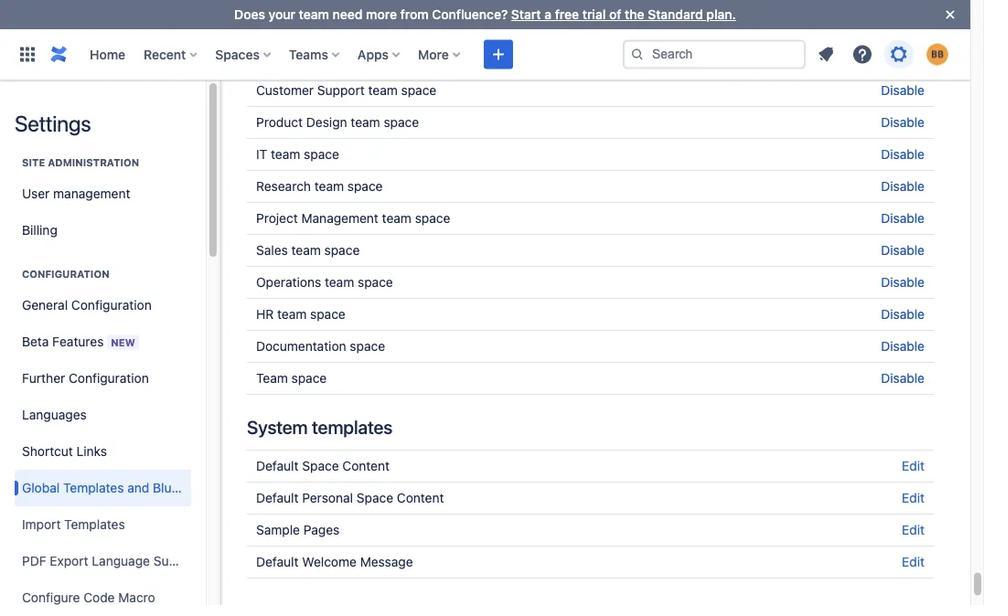 Task type: locate. For each thing, give the bounding box(es) containing it.
welcome
[[302, 555, 357, 570]]

0 vertical spatial product
[[256, 51, 303, 66]]

edit for message
[[902, 555, 925, 570]]

2 product from the top
[[256, 115, 303, 130]]

documentation
[[256, 339, 346, 354]]

3 edit link from the top
[[902, 523, 925, 538]]

1 edit link from the top
[[902, 459, 925, 474]]

start
[[511, 7, 541, 22]]

global element
[[11, 29, 623, 80]]

from
[[400, 7, 429, 22]]

edit link for content
[[902, 459, 925, 474]]

teams
[[289, 47, 328, 62]]

4 disable link from the top
[[881, 115, 925, 130]]

disable for documentation space
[[881, 339, 925, 354]]

banner
[[0, 29, 971, 81]]

team right it
[[271, 147, 300, 162]]

2 default from the top
[[256, 491, 299, 506]]

0 vertical spatial default
[[256, 459, 299, 474]]

0 horizontal spatial content
[[343, 459, 390, 474]]

disable link for product design team space
[[881, 115, 925, 130]]

1 vertical spatial support
[[153, 554, 201, 569]]

confluence?
[[432, 7, 508, 22]]

3 disable link from the top
[[881, 83, 925, 98]]

templates for global
[[63, 481, 124, 496]]

further
[[22, 371, 65, 386]]

default
[[256, 459, 299, 474], [256, 491, 299, 506], [256, 555, 299, 570]]

2 edit from the top
[[902, 491, 925, 506]]

management
[[53, 186, 130, 201]]

disable for sales team space
[[881, 243, 925, 258]]

settings icon image
[[888, 43, 910, 65]]

legal team space
[[256, 19, 360, 34]]

configuration up new
[[71, 298, 152, 313]]

1 vertical spatial content
[[397, 491, 444, 506]]

shortcut links link
[[15, 434, 191, 470]]

1 vertical spatial templates
[[64, 517, 125, 533]]

space down from
[[422, 51, 459, 66]]

the
[[625, 7, 645, 22]]

1 edit from the top
[[902, 459, 925, 474]]

edit for content
[[902, 459, 925, 474]]

templates
[[312, 416, 393, 438]]

2 disable link from the top
[[881, 51, 925, 66]]

default down system
[[256, 459, 299, 474]]

user management
[[22, 186, 130, 201]]

1 vertical spatial default
[[256, 491, 299, 506]]

default welcome message
[[256, 555, 413, 570]]

1 disable from the top
[[881, 19, 925, 34]]

project
[[256, 211, 298, 226]]

management up customer support team space
[[306, 51, 384, 66]]

default for default welcome message
[[256, 555, 299, 570]]

0 vertical spatial space
[[422, 51, 459, 66]]

disable for hr team space
[[881, 307, 925, 322]]

sales
[[256, 243, 288, 258]]

templates
[[63, 481, 124, 496], [64, 517, 125, 533]]

11 disable link from the top
[[881, 339, 925, 354]]

team right 'your'
[[299, 7, 329, 22]]

pdf
[[22, 554, 46, 569]]

general configuration link
[[15, 287, 191, 324]]

1 vertical spatial product
[[256, 115, 303, 130]]

5 disable from the top
[[881, 147, 925, 162]]

recent button
[[138, 40, 204, 69]]

edit for space
[[902, 491, 925, 506]]

disable
[[881, 19, 925, 34], [881, 51, 925, 66], [881, 83, 925, 98], [881, 115, 925, 130], [881, 147, 925, 162], [881, 179, 925, 194], [881, 211, 925, 226], [881, 243, 925, 258], [881, 275, 925, 290], [881, 307, 925, 322], [881, 339, 925, 354], [881, 371, 925, 386]]

0 horizontal spatial space
[[302, 459, 339, 474]]

space right personal
[[357, 491, 393, 506]]

0 vertical spatial content
[[343, 459, 390, 474]]

1 horizontal spatial space
[[357, 491, 393, 506]]

11 disable from the top
[[881, 339, 925, 354]]

6 disable from the top
[[881, 179, 925, 194]]

trial
[[583, 7, 606, 22]]

0 vertical spatial templates
[[63, 481, 124, 496]]

confluence image
[[48, 43, 70, 65]]

7 disable from the top
[[881, 211, 925, 226]]

notification icon image
[[815, 43, 837, 65]]

product for product management team space
[[256, 51, 303, 66]]

2 vertical spatial default
[[256, 555, 299, 570]]

management
[[306, 51, 384, 66], [302, 211, 379, 226]]

global
[[22, 481, 60, 496]]

product
[[256, 51, 303, 66], [256, 115, 303, 130]]

6 disable link from the top
[[881, 179, 925, 194]]

templates up pdf export language support link at the bottom of page
[[64, 517, 125, 533]]

management down research team space
[[302, 211, 379, 226]]

0 vertical spatial management
[[306, 51, 384, 66]]

templates down links
[[63, 481, 124, 496]]

0 vertical spatial team
[[387, 51, 419, 66]]

default up the sample
[[256, 491, 299, 506]]

disable for operations team space
[[881, 275, 925, 290]]

12 disable from the top
[[881, 371, 925, 386]]

configuration up languages link
[[69, 371, 149, 386]]

support right language
[[153, 554, 201, 569]]

your profile and preferences image
[[927, 43, 949, 65]]

management for project
[[302, 211, 379, 226]]

site administration
[[22, 157, 139, 169]]

1 vertical spatial management
[[302, 211, 379, 226]]

configuration up general
[[22, 269, 109, 280]]

disable for customer support team space
[[881, 83, 925, 98]]

confluence image
[[48, 43, 70, 65]]

4 disable from the top
[[881, 115, 925, 130]]

team
[[387, 51, 419, 66], [256, 371, 288, 386]]

import templates link
[[15, 507, 191, 543]]

customer support team space
[[256, 83, 437, 98]]

sample pages
[[256, 523, 340, 538]]

pages
[[304, 523, 340, 538]]

home
[[90, 47, 125, 62]]

1 product from the top
[[256, 51, 303, 66]]

site administration group
[[15, 137, 191, 254]]

1 horizontal spatial content
[[397, 491, 444, 506]]

further configuration link
[[15, 360, 191, 397]]

configuration group
[[15, 249, 213, 606]]

content up default personal space content
[[343, 459, 390, 474]]

disable for project management team space
[[881, 211, 925, 226]]

pdf export language support link
[[15, 543, 201, 580]]

disable link for it team space
[[881, 147, 925, 162]]

8 disable link from the top
[[881, 243, 925, 258]]

edit link for space
[[902, 491, 925, 506]]

team down research team space
[[382, 211, 412, 226]]

message
[[360, 555, 413, 570]]

team
[[299, 7, 329, 22], [291, 19, 321, 34], [368, 83, 398, 98], [351, 115, 380, 130], [271, 147, 300, 162], [315, 179, 344, 194], [382, 211, 412, 226], [291, 243, 321, 258], [325, 275, 354, 290], [277, 307, 307, 322]]

5 disable link from the top
[[881, 147, 925, 162]]

10 disable link from the top
[[881, 307, 925, 322]]

1 horizontal spatial support
[[317, 83, 365, 98]]

2 edit link from the top
[[902, 491, 925, 506]]

beta features new
[[22, 334, 135, 349]]

product down customer
[[256, 115, 303, 130]]

default down the sample
[[256, 555, 299, 570]]

1 vertical spatial configuration
[[71, 298, 152, 313]]

languages link
[[15, 397, 191, 434]]

support up product design team space
[[317, 83, 365, 98]]

shortcut
[[22, 444, 73, 459]]

management for product
[[306, 51, 384, 66]]

10 disable from the top
[[881, 307, 925, 322]]

disable link for team space
[[881, 371, 925, 386]]

3 default from the top
[[256, 555, 299, 570]]

0 vertical spatial support
[[317, 83, 365, 98]]

7 disable link from the top
[[881, 211, 925, 226]]

4 edit from the top
[[902, 555, 925, 570]]

0 horizontal spatial support
[[153, 554, 201, 569]]

1 disable link from the top
[[881, 19, 925, 34]]

2 disable from the top
[[881, 51, 925, 66]]

content up message
[[397, 491, 444, 506]]

space
[[422, 51, 459, 66], [302, 459, 339, 474], [357, 491, 393, 506]]

and
[[127, 481, 149, 496]]

disable link
[[881, 19, 925, 34], [881, 51, 925, 66], [881, 83, 925, 98], [881, 115, 925, 130], [881, 147, 925, 162], [881, 179, 925, 194], [881, 211, 925, 226], [881, 243, 925, 258], [881, 275, 925, 290], [881, 307, 925, 322], [881, 339, 925, 354], [881, 371, 925, 386]]

9 disable link from the top
[[881, 275, 925, 290]]

disable for product management team space
[[881, 51, 925, 66]]

content
[[343, 459, 390, 474], [397, 491, 444, 506]]

disable link for project management team space
[[881, 211, 925, 226]]

templates inside "link"
[[63, 481, 124, 496]]

8 disable from the top
[[881, 243, 925, 258]]

1 default from the top
[[256, 459, 299, 474]]

default for default personal space content
[[256, 491, 299, 506]]

team up project management team space
[[315, 179, 344, 194]]

4 edit link from the top
[[902, 555, 925, 570]]

space
[[324, 19, 360, 34], [401, 83, 437, 98], [384, 115, 419, 130], [304, 147, 339, 162], [348, 179, 383, 194], [415, 211, 451, 226], [324, 243, 360, 258], [358, 275, 393, 290], [310, 307, 346, 322], [350, 339, 385, 354], [292, 371, 327, 386]]

9 disable from the top
[[881, 275, 925, 290]]

import
[[22, 517, 61, 533]]

2 horizontal spatial space
[[422, 51, 459, 66]]

support
[[317, 83, 365, 98], [153, 554, 201, 569]]

1 vertical spatial team
[[256, 371, 288, 386]]

product up customer
[[256, 51, 303, 66]]

edit
[[902, 459, 925, 474], [902, 491, 925, 506], [902, 523, 925, 538], [902, 555, 925, 570]]

12 disable link from the top
[[881, 371, 925, 386]]

2 vertical spatial configuration
[[69, 371, 149, 386]]

disable for team space
[[881, 371, 925, 386]]

disable link for sales team space
[[881, 243, 925, 258]]

your
[[269, 7, 296, 22]]

configuration
[[22, 269, 109, 280], [71, 298, 152, 313], [69, 371, 149, 386]]

3 disable from the top
[[881, 83, 925, 98]]

space up personal
[[302, 459, 339, 474]]

pdf export language support
[[22, 554, 201, 569]]



Task type: describe. For each thing, give the bounding box(es) containing it.
general configuration
[[22, 298, 152, 313]]

new
[[111, 337, 135, 349]]

system templates
[[247, 416, 393, 438]]

team down sales team space
[[325, 275, 354, 290]]

shortcut links
[[22, 444, 107, 459]]

documentation space
[[256, 339, 385, 354]]

2 vertical spatial space
[[357, 491, 393, 506]]

banner containing home
[[0, 29, 971, 81]]

import templates
[[22, 517, 125, 533]]

user management link
[[15, 176, 191, 212]]

spaces
[[215, 47, 260, 62]]

team right sales
[[291, 243, 321, 258]]

disable link for hr team space
[[881, 307, 925, 322]]

product management team space
[[256, 51, 459, 66]]

does
[[234, 7, 265, 22]]

administration
[[48, 157, 139, 169]]

spaces button
[[210, 40, 278, 69]]

disable link for documentation space
[[881, 339, 925, 354]]

configuration for further
[[69, 371, 149, 386]]

recent
[[144, 47, 186, 62]]

personal
[[302, 491, 353, 506]]

research team space
[[256, 179, 383, 194]]

default for default space content
[[256, 459, 299, 474]]

standard
[[648, 7, 703, 22]]

disable link for legal team space
[[881, 19, 925, 34]]

teams button
[[284, 40, 347, 69]]

disable link for research team space
[[881, 179, 925, 194]]

support inside configuration group
[[153, 554, 201, 569]]

apps button
[[352, 40, 407, 69]]

system
[[247, 416, 308, 438]]

team down apps popup button
[[368, 83, 398, 98]]

research
[[256, 179, 311, 194]]

edit link for message
[[902, 555, 925, 570]]

disable for product design team space
[[881, 115, 925, 130]]

it
[[256, 147, 267, 162]]

settings
[[15, 111, 91, 136]]

a
[[545, 7, 552, 22]]

need
[[333, 7, 363, 22]]

disable for legal team space
[[881, 19, 925, 34]]

does your team need more from confluence? start a free trial of the standard plan.
[[234, 7, 736, 22]]

plan.
[[707, 7, 736, 22]]

home link
[[84, 40, 131, 69]]

features
[[52, 334, 104, 349]]

more button
[[413, 40, 467, 69]]

search image
[[630, 47, 645, 62]]

0 horizontal spatial team
[[256, 371, 288, 386]]

disable for it team space
[[881, 147, 925, 162]]

global templates and blueprints
[[22, 481, 213, 496]]

create content image
[[488, 43, 509, 65]]

global templates and blueprints link
[[15, 470, 213, 507]]

close image
[[940, 4, 962, 26]]

default personal space content
[[256, 491, 444, 506]]

disable for research team space
[[881, 179, 925, 194]]

language
[[92, 554, 150, 569]]

project management team space
[[256, 211, 451, 226]]

appswitcher icon image
[[16, 43, 38, 65]]

billing
[[22, 223, 58, 238]]

0 vertical spatial configuration
[[22, 269, 109, 280]]

default space content
[[256, 459, 390, 474]]

more
[[418, 47, 449, 62]]

of
[[609, 7, 622, 22]]

disable link for product management team space
[[881, 51, 925, 66]]

sales team space
[[256, 243, 360, 258]]

team down customer support team space
[[351, 115, 380, 130]]

product design team space
[[256, 115, 419, 130]]

3 edit from the top
[[902, 523, 925, 538]]

billing link
[[15, 212, 191, 249]]

start a free trial of the standard plan. link
[[511, 7, 736, 22]]

further configuration
[[22, 371, 149, 386]]

hr team space
[[256, 307, 346, 322]]

hr
[[256, 307, 274, 322]]

team right hr
[[277, 307, 307, 322]]

languages
[[22, 408, 87, 423]]

operations
[[256, 275, 321, 290]]

collapse sidebar image
[[199, 90, 240, 126]]

disable link for operations team space
[[881, 275, 925, 290]]

Search field
[[623, 40, 806, 69]]

blueprints
[[153, 481, 213, 496]]

apps
[[358, 47, 389, 62]]

disable link for customer support team space
[[881, 83, 925, 98]]

1 horizontal spatial team
[[387, 51, 419, 66]]

user
[[22, 186, 50, 201]]

legal
[[256, 19, 288, 34]]

help icon image
[[852, 43, 874, 65]]

free
[[555, 7, 579, 22]]

beta
[[22, 334, 49, 349]]

product for product design team space
[[256, 115, 303, 130]]

design
[[306, 115, 347, 130]]

operations team space
[[256, 275, 393, 290]]

general
[[22, 298, 68, 313]]

templates for import
[[64, 517, 125, 533]]

customer
[[256, 83, 314, 98]]

team up teams at the top left
[[291, 19, 321, 34]]

site
[[22, 157, 45, 169]]

configuration for general
[[71, 298, 152, 313]]

team space
[[256, 371, 327, 386]]

more
[[366, 7, 397, 22]]

it team space
[[256, 147, 339, 162]]

sample
[[256, 523, 300, 538]]

1 vertical spatial space
[[302, 459, 339, 474]]

export
[[50, 554, 88, 569]]



Task type: vqa. For each thing, say whether or not it's contained in the screenshot.
eighth DISABLE link
yes



